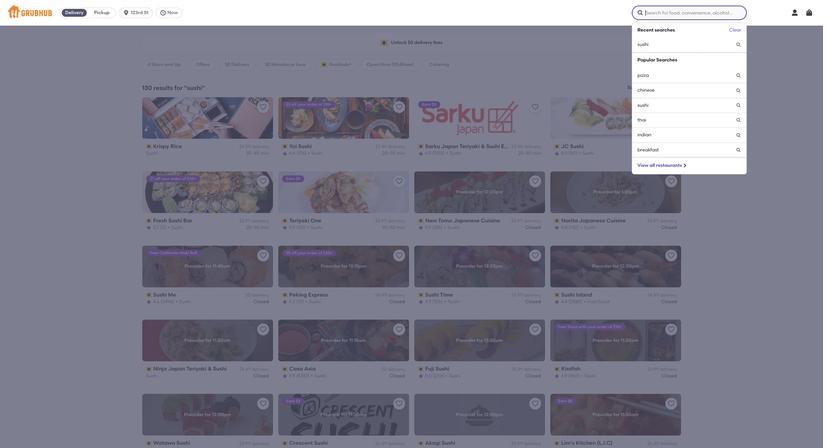 Task type: locate. For each thing, give the bounding box(es) containing it.
japan up (1013) at the top
[[441, 143, 458, 149]]

order for fresh
[[171, 176, 181, 181]]

$5.99 delivery for akagi sushi
[[511, 441, 541, 446]]

$5.49 for lim's kitchen (l.i.c)
[[647, 441, 659, 446]]

0 horizontal spatial 20–35
[[246, 225, 259, 230]]

teriyaki for sarku japan teriyaki & sushi express
[[460, 143, 480, 149]]

1 vertical spatial 20–35 min
[[246, 225, 269, 230]]

preorder for kissfish
[[593, 338, 612, 343]]

1 $3.99 delivery from the left
[[375, 218, 405, 224]]

subscription pass image left the watawa
[[146, 441, 152, 446]]

1 vertical spatial &
[[208, 366, 212, 372]]

1 vertical spatial 4.6
[[153, 299, 159, 305]]

2 30–45 min from the left
[[654, 151, 677, 156]]

food
[[598, 299, 609, 305]]

1 horizontal spatial express
[[501, 143, 521, 149]]

kissfish
[[561, 366, 581, 372]]

& for sarku japan teriyaki & sushi express
[[481, 143, 485, 149]]

star icon image left 3.7
[[146, 225, 151, 230]]

35–50
[[382, 225, 396, 230]]

1 vertical spatial $0 delivery
[[381, 367, 405, 372]]

delivery for ninja japan teriyaki & sushi
[[252, 367, 269, 372]]

1 japanese from the left
[[454, 217, 480, 224]]

1 horizontal spatial $5.99 delivery
[[647, 144, 677, 150]]

4.9 left (151)
[[289, 225, 295, 230]]

akagi sushi logo image
[[459, 394, 500, 436]]

20–35 min for yoi sushi
[[382, 151, 405, 156]]

1 list box from the left
[[0, 23, 823, 448]]

0 horizontal spatial delivery
[[65, 10, 83, 15]]

0 horizontal spatial 4.6
[[153, 299, 159, 305]]

asia
[[304, 366, 316, 372]]

0 horizontal spatial $3
[[286, 102, 290, 107]]

subscription pass image left narita
[[554, 218, 560, 223]]

order right $7
[[171, 176, 181, 181]]

min down $2.99 delivery
[[261, 225, 269, 230]]

• sushi for kissfish
[[581, 373, 596, 379]]

20–35 min down $2.49 delivery
[[382, 151, 405, 156]]

4 stars and up
[[148, 62, 181, 67]]

subscription pass image left new
[[418, 218, 424, 223]]

130
[[142, 84, 152, 92]]

now right st
[[168, 10, 178, 15]]

save this restaurant image
[[259, 103, 267, 111], [395, 103, 403, 111], [531, 103, 539, 111], [531, 177, 539, 185], [667, 177, 675, 185], [395, 252, 403, 259], [667, 252, 675, 259], [395, 326, 403, 334], [531, 326, 539, 334], [667, 326, 675, 334], [259, 400, 267, 408], [395, 400, 403, 408]]

casa
[[289, 366, 303, 372]]

0 vertical spatial 4.6
[[289, 151, 295, 156]]

1 horizontal spatial 4.6
[[289, 151, 295, 156]]

delivery left "30"
[[231, 62, 250, 67]]

of up preorder for 12:15pm
[[318, 251, 322, 255]]

0 vertical spatial teriyaki
[[460, 143, 480, 149]]

min right '35–50'
[[397, 225, 405, 230]]

star icon image left 4.6 (176)
[[282, 151, 287, 156]]

0 horizontal spatial $4.49 delivery
[[239, 367, 269, 372]]

$5.49 delivery for fuji sushi
[[511, 367, 541, 372]]

2 $3.99 from the left
[[511, 218, 523, 224]]

0 horizontal spatial grubhub plus flag logo image
[[321, 62, 328, 67]]

2 vertical spatial off
[[291, 251, 297, 255]]

svg image
[[791, 9, 799, 17], [805, 9, 813, 17], [123, 10, 129, 16], [160, 10, 166, 16], [736, 42, 741, 47], [736, 103, 741, 108], [736, 147, 741, 153], [682, 163, 687, 168]]

• right (151)
[[307, 225, 309, 230]]

min left 4.6 (176)
[[261, 151, 269, 156]]

subscription pass image left peking
[[282, 293, 288, 297]]

subscription pass image left krispy
[[146, 144, 152, 149]]

1 horizontal spatial earn $5
[[422, 102, 436, 107]]

2 30–45 from the left
[[654, 151, 668, 156]]

0 vertical spatial $5.99
[[647, 144, 659, 150]]

$5.49 delivery for crescent sushi
[[375, 441, 405, 446]]

subscription pass image left sushi me
[[146, 293, 152, 297]]

1 vertical spatial delivery
[[231, 62, 250, 67]]

jc sushi
[[561, 143, 584, 149]]

2 vertical spatial teriyaki
[[186, 366, 206, 372]]

1 horizontal spatial 30–45
[[654, 151, 668, 156]]

your for fresh
[[161, 176, 170, 181]]

star icon image for yoi sushi
[[282, 151, 287, 156]]

4
[[148, 62, 151, 67]]

star icon image left 4.8
[[554, 225, 559, 230]]

1 vertical spatial teriyaki
[[289, 217, 309, 224]]

1 horizontal spatial $3.99
[[511, 218, 523, 224]]

preorder for peking express
[[321, 263, 340, 269]]

0 vertical spatial delivery
[[65, 10, 83, 15]]

$4.49
[[647, 292, 659, 298], [239, 367, 251, 372]]

delivery for kissfish
[[660, 367, 677, 372]]

1 horizontal spatial cuisine
[[607, 217, 626, 224]]

casa asia
[[289, 366, 316, 372]]

• right (176)
[[308, 151, 310, 156]]

• right (233)
[[446, 373, 447, 379]]

delivery for narita japanese cuisine
[[660, 218, 677, 224]]

$4.99 for watawa sushi
[[239, 441, 251, 446]]

$4.49 for sushi island
[[647, 292, 659, 298]]

• right (1013) at the top
[[446, 151, 448, 156]]

4.9 down sarku
[[425, 151, 431, 156]]

0 horizontal spatial $5
[[286, 251, 290, 255]]

subscription pass image left casa
[[282, 367, 288, 372]]

$4.49 delivery
[[647, 292, 677, 298], [239, 367, 269, 372]]

subscription pass image left crescent
[[282, 441, 288, 446]]

restaurants
[[656, 163, 682, 168]]

sushi down recent
[[638, 42, 649, 47]]

• sushi right (176)
[[308, 151, 323, 156]]

narita japanese cuisine
[[561, 217, 626, 224]]

1 horizontal spatial now
[[380, 62, 391, 67]]

30 minutes or less
[[265, 62, 306, 67]]

1 horizontal spatial $3
[[296, 399, 300, 404]]

• sushi right (233)
[[446, 373, 461, 379]]

star icon image for teriyaki one
[[282, 225, 287, 230]]

0 horizontal spatial japan
[[168, 366, 185, 372]]

free left california
[[150, 251, 158, 255]]

subscription pass image left the kissfish
[[554, 367, 560, 372]]

grubhub plus flag logo image for grubhub+
[[321, 62, 328, 67]]

1 vertical spatial $4.49
[[239, 367, 251, 372]]

• down me at the left bottom of page
[[176, 299, 178, 305]]

order for yoi
[[307, 102, 317, 107]]

japanese right tomo at the top of page
[[454, 217, 480, 224]]

1 horizontal spatial japan
[[441, 143, 458, 149]]

(10:45am)
[[392, 62, 414, 67]]

save this restaurant image
[[259, 177, 267, 185], [395, 177, 403, 185], [259, 252, 267, 259], [531, 252, 539, 259], [259, 326, 267, 334], [531, 400, 539, 408], [667, 400, 675, 408]]

japan right ninja
[[168, 366, 185, 372]]

1 vertical spatial japan
[[168, 366, 185, 372]]

preorder for lim's kitchen (l.i.c)
[[593, 412, 612, 418]]

subscription pass image
[[146, 144, 152, 149], [282, 144, 288, 149], [418, 144, 424, 149], [146, 293, 152, 297], [282, 441, 288, 446], [418, 441, 424, 446]]

offers
[[196, 62, 210, 67]]

• sushi right (59)
[[579, 151, 594, 156]]

2 cuisine from the left
[[607, 217, 626, 224]]

min for jc sushi
[[669, 151, 677, 156]]

open
[[367, 62, 379, 67]]

japan for ninja
[[168, 366, 185, 372]]

star icon image
[[282, 151, 287, 156], [418, 151, 423, 156], [554, 151, 559, 156], [146, 225, 151, 230], [282, 225, 287, 230], [418, 225, 423, 230], [554, 225, 559, 230], [146, 299, 151, 305], [282, 299, 287, 305], [418, 299, 423, 305], [554, 299, 559, 305], [282, 374, 287, 379], [418, 374, 423, 379], [554, 374, 559, 379]]

2 horizontal spatial $5.49 delivery
[[647, 441, 677, 446]]

open now (10:45am)
[[367, 62, 414, 67]]

star icon image left 4.5
[[554, 151, 559, 156]]

11:30am
[[213, 338, 230, 343], [621, 338, 639, 343], [349, 412, 367, 418], [621, 412, 639, 418]]

fees
[[433, 40, 443, 45]]

• sushi for jc sushi
[[579, 151, 594, 156]]

4.9 for sarku
[[425, 151, 431, 156]]

0 vertical spatial $4.49 delivery
[[647, 292, 677, 298]]

order left $15+
[[597, 325, 607, 329]]

&
[[481, 143, 485, 149], [208, 366, 212, 372]]

2 horizontal spatial $5.49
[[647, 441, 659, 446]]

• right (962)
[[581, 373, 583, 379]]

0 vertical spatial $0 delivery
[[245, 292, 269, 298]]

chinese
[[638, 88, 655, 93]]

4.5
[[561, 151, 568, 156]]

for
[[174, 84, 183, 92], [477, 189, 483, 195], [614, 189, 620, 195], [205, 263, 212, 269], [341, 263, 348, 269], [477, 263, 483, 269], [613, 263, 619, 269], [205, 338, 212, 343], [342, 338, 348, 343], [477, 338, 483, 343], [613, 338, 620, 343], [205, 412, 211, 418], [341, 412, 348, 418], [477, 412, 483, 418], [613, 412, 620, 418]]

closed
[[525, 225, 541, 230], [661, 225, 677, 230], [253, 299, 269, 305], [389, 299, 405, 305], [525, 299, 541, 305], [661, 299, 677, 305], [253, 373, 269, 379], [389, 373, 405, 379], [525, 373, 541, 379], [661, 373, 677, 379]]

jc
[[561, 143, 569, 149]]

of right $7
[[182, 176, 186, 181]]

for for narita japanese cuisine
[[614, 189, 620, 195]]

0 vertical spatial $4.49
[[647, 292, 659, 298]]

svg image
[[637, 10, 644, 16], [736, 73, 741, 78], [736, 88, 741, 93], [736, 118, 741, 123], [736, 133, 741, 138]]

0 horizontal spatial express
[[308, 292, 328, 298]]

0 horizontal spatial free
[[150, 251, 158, 255]]

• sushi down tomo at the top of page
[[444, 225, 459, 230]]

2 horizontal spatial $5
[[432, 102, 436, 107]]

1 horizontal spatial japanese
[[579, 217, 605, 224]]

1 horizontal spatial teriyaki
[[289, 217, 309, 224]]

• sushi down me at the left bottom of page
[[176, 299, 191, 305]]

0 horizontal spatial teriyaki
[[186, 366, 206, 372]]

1 horizontal spatial grubhub plus flag logo image
[[381, 40, 388, 46]]

1 horizontal spatial 30–45 min
[[654, 151, 677, 156]]

star icon image for sushi island
[[554, 299, 559, 305]]

subscription pass image for crescent sushi
[[282, 441, 288, 446]]

subscription pass image for fresh sushi bar
[[146, 218, 152, 223]]

1 vertical spatial earn $5
[[286, 176, 300, 181]]

0 vertical spatial 20–35
[[382, 151, 396, 156]]

free soda with your order of $15+
[[558, 325, 622, 329]]

1 vertical spatial 20–35
[[246, 225, 259, 230]]

main navigation navigation
[[0, 0, 823, 448]]

subscription pass image left fuji
[[418, 367, 424, 372]]

• sushi down peking express
[[306, 299, 321, 305]]

subscription pass image for sushi me
[[146, 293, 152, 297]]

preorder for 12:00pm for new tomo japanese cuisine
[[456, 189, 503, 195]]

2 sushi from the top
[[638, 102, 649, 108]]

1 vertical spatial $30+
[[323, 251, 332, 255]]

recent
[[638, 27, 653, 33]]

star icon image left 4.2
[[282, 299, 287, 305]]

free left soda
[[558, 325, 567, 329]]

1 vertical spatial free
[[558, 325, 567, 329]]

min for sarku japan teriyaki & sushi express
[[533, 151, 541, 156]]

star icon image left 4.9 (5747)
[[282, 374, 287, 379]]

0 vertical spatial sushi
[[638, 42, 649, 47]]

• sushi for narita japanese cuisine
[[580, 225, 596, 230]]

0 vertical spatial grubhub plus flag logo image
[[381, 40, 388, 46]]

(962)
[[568, 373, 579, 379]]

$3.99 delivery for new tomo japanese cuisine
[[511, 218, 541, 224]]

25–40
[[518, 151, 532, 156]]

$7
[[150, 176, 154, 181]]

4.9 for casa
[[289, 373, 295, 379]]

delivery for sushi time
[[524, 292, 541, 298]]

0 horizontal spatial cuisine
[[481, 217, 500, 224]]

subscription pass image left jc
[[554, 144, 560, 149]]

2 $3.99 delivery from the left
[[511, 218, 541, 224]]

• down tomo at the top of page
[[444, 225, 446, 230]]

• right (31) at the bottom left of the page
[[306, 299, 307, 305]]

1 $3.99 from the left
[[375, 218, 387, 224]]

0 vertical spatial $5
[[432, 102, 436, 107]]

star icon image for kissfish
[[554, 374, 559, 379]]

of left $15+
[[608, 325, 612, 329]]

$8.49 delivery
[[375, 292, 405, 298]]

• sushi down time
[[444, 299, 460, 305]]

• right (59)
[[579, 151, 581, 156]]

0 horizontal spatial $5.49 delivery
[[375, 441, 405, 446]]

sushi time
[[425, 292, 453, 298]]

• right (5) in the left bottom of the page
[[168, 225, 170, 230]]

star icon image left 4.4
[[554, 299, 559, 305]]

grubhub plus flag logo image left the grubhub+
[[321, 62, 328, 67]]

• sushi right (962)
[[581, 373, 596, 379]]

roll
[[190, 251, 197, 255]]

• sushi down asia
[[311, 373, 326, 379]]

1 vertical spatial $5
[[296, 176, 300, 181]]

express up 25–40
[[501, 143, 521, 149]]

4.6 for sushi me
[[153, 299, 159, 305]]

• for new tomo japanese cuisine
[[444, 225, 446, 230]]

20–35 min down $2.99 delivery
[[246, 225, 269, 230]]

stars
[[152, 62, 163, 67]]

0 horizontal spatial 30–45
[[246, 151, 259, 156]]

30–45 min for jc sushi
[[654, 151, 677, 156]]

sushi
[[298, 143, 312, 149], [486, 143, 500, 149], [570, 143, 584, 149], [146, 151, 158, 156], [311, 151, 323, 156], [450, 151, 461, 156], [582, 151, 594, 156], [168, 217, 182, 224], [171, 225, 183, 230], [311, 225, 322, 230], [448, 225, 459, 230], [584, 225, 596, 230], [153, 292, 167, 298], [425, 292, 439, 298], [561, 292, 575, 298], [179, 299, 191, 305], [309, 299, 321, 305], [448, 299, 460, 305], [213, 366, 227, 372], [436, 366, 449, 372], [146, 373, 158, 379], [314, 373, 326, 379], [449, 373, 461, 379], [585, 373, 596, 379], [176, 440, 190, 446], [314, 440, 328, 446], [442, 440, 455, 446]]

subscription pass image left yoi
[[282, 144, 288, 149]]

min for krispy rice
[[261, 151, 269, 156]]

(2888)
[[569, 299, 583, 305]]

of left $18+
[[318, 102, 322, 107]]

$5 for sarku
[[432, 102, 436, 107]]

delivery inside button
[[65, 10, 83, 15]]

$3
[[286, 102, 290, 107], [296, 399, 300, 404]]

star icon image left 5.0
[[418, 374, 423, 379]]

4.9 (5747)
[[289, 373, 309, 379]]

free for sushi me
[[150, 251, 158, 255]]

now
[[168, 10, 178, 15], [380, 62, 391, 67]]

preorder for 12:00pm
[[456, 189, 503, 195], [592, 263, 639, 269], [456, 338, 503, 343], [184, 412, 231, 418], [456, 412, 503, 418]]

0 horizontal spatial $30+
[[187, 176, 196, 181]]

star icon image for new tomo japanese cuisine
[[418, 225, 423, 230]]

1 vertical spatial sushi
[[638, 102, 649, 108]]

1 vertical spatial $5.99 delivery
[[511, 441, 541, 446]]

1 horizontal spatial delivery
[[231, 62, 250, 67]]

subscription pass image for yoi sushi
[[282, 144, 288, 149]]

20–35 down $2.49 delivery
[[382, 151, 396, 156]]

$18+
[[323, 102, 332, 107]]

0 horizontal spatial $4.49
[[239, 367, 251, 372]]

fresh sushi bar
[[153, 217, 192, 224]]

1 vertical spatial $4.49 delivery
[[239, 367, 269, 372]]

subscription pass image left teriyaki one
[[282, 218, 288, 223]]

svg image for thai
[[736, 118, 741, 123]]

• down time
[[444, 299, 446, 305]]

$4.99 delivery
[[239, 144, 269, 150], [647, 218, 677, 224], [511, 292, 541, 298], [647, 367, 677, 372], [239, 441, 269, 446]]

now right open
[[380, 62, 391, 67]]

4.6 down sushi me
[[153, 299, 159, 305]]

min for yoi sushi
[[397, 151, 405, 156]]

0 horizontal spatial &
[[208, 366, 212, 372]]

0 vertical spatial now
[[168, 10, 178, 15]]

0 vertical spatial &
[[481, 143, 485, 149]]

4.9 left (106)
[[425, 299, 431, 305]]

subscription pass image left lim's in the right of the page
[[554, 441, 560, 446]]

closed for fuji sushi
[[525, 373, 541, 379]]

your down (151)
[[298, 251, 306, 255]]

subscription pass image left sarku
[[418, 144, 424, 149]]

$2.99 delivery
[[239, 218, 269, 224]]

earn
[[422, 102, 431, 107], [286, 176, 295, 181], [286, 399, 295, 404], [558, 399, 567, 404]]

4.9 down new
[[425, 225, 431, 230]]

subscription pass image left ninja
[[146, 367, 152, 372]]

grubhub plus flag logo image left the unlock
[[381, 40, 388, 46]]

4.6 (176)
[[289, 151, 306, 156]]

1 vertical spatial now
[[380, 62, 391, 67]]

delivery for new tomo japanese cuisine
[[524, 218, 541, 224]]

subscription pass image
[[554, 144, 560, 149], [146, 218, 152, 223], [282, 218, 288, 223], [418, 218, 424, 223], [554, 218, 560, 223], [282, 293, 288, 297], [418, 293, 424, 297], [554, 293, 560, 297], [146, 367, 152, 372], [282, 367, 288, 372], [418, 367, 424, 372], [554, 367, 560, 372], [146, 441, 152, 446], [554, 441, 560, 446]]

4.6 down yoi
[[289, 151, 295, 156]]

• for peking express
[[306, 299, 307, 305]]

star icon image for sarku japan teriyaki & sushi express
[[418, 151, 423, 156]]

for for sushi me
[[205, 263, 212, 269]]

delivery left pickup
[[65, 10, 83, 15]]

list box
[[0, 23, 823, 448], [632, 23, 747, 174]]

2 horizontal spatial teriyaki
[[460, 143, 480, 149]]

delivery
[[65, 10, 83, 15], [231, 62, 250, 67]]

1 horizontal spatial 20–35 min
[[382, 151, 405, 156]]

20–35 for yoi sushi
[[382, 151, 396, 156]]

0 horizontal spatial japanese
[[454, 217, 480, 224]]

0 horizontal spatial $5.49
[[375, 441, 387, 446]]

0 vertical spatial free
[[150, 251, 158, 255]]

star icon image left 4.9 (962)
[[554, 374, 559, 379]]

closed for sushi island
[[661, 299, 677, 305]]

• sushi for fuji sushi
[[446, 373, 461, 379]]

1 horizontal spatial free
[[558, 325, 567, 329]]

0 horizontal spatial $3.99 delivery
[[375, 218, 405, 224]]

min for teriyaki one
[[397, 225, 405, 230]]

star icon image for casa asia
[[282, 374, 287, 379]]

earn for teriyaki one
[[286, 176, 295, 181]]

grubhub plus flag logo image
[[381, 40, 388, 46], [321, 62, 328, 67]]

order
[[307, 102, 317, 107], [171, 176, 181, 181], [307, 251, 317, 255], [597, 325, 607, 329]]

0 vertical spatial earn $5
[[422, 102, 436, 107]]

0 horizontal spatial earn $5
[[286, 176, 300, 181]]

new
[[425, 217, 437, 224]]

express
[[501, 143, 521, 149], [308, 292, 328, 298]]

delivery for teriyaki one
[[388, 218, 405, 224]]

$5
[[432, 102, 436, 107], [296, 176, 300, 181], [286, 251, 290, 255]]

japan for sarku
[[441, 143, 458, 149]]

preorder for new tomo japanese cuisine
[[456, 189, 476, 195]]

star icon image left 4.9 (1013)
[[418, 151, 423, 156]]

subscription pass image left sushi island
[[554, 293, 560, 297]]

0 vertical spatial $30+
[[187, 176, 196, 181]]

• down island
[[584, 299, 586, 305]]

20–35 down $2.99 delivery
[[246, 225, 259, 230]]

123rd
[[131, 10, 143, 15]]

130 results for "sushi"
[[142, 84, 205, 92]]

1 horizontal spatial $5.99
[[647, 144, 659, 150]]

$5.99 for jc sushi
[[647, 144, 659, 150]]

catering
[[429, 62, 449, 67]]

preorder
[[456, 189, 476, 195], [593, 189, 613, 195], [185, 263, 204, 269], [321, 263, 340, 269], [456, 263, 476, 269], [592, 263, 612, 269], [184, 338, 204, 343], [321, 338, 341, 343], [456, 338, 476, 343], [593, 338, 612, 343], [184, 412, 204, 418], [321, 412, 340, 418], [456, 412, 476, 418], [593, 412, 612, 418]]

min down $2.49 delivery
[[397, 151, 405, 156]]

1 horizontal spatial $5.49 delivery
[[511, 367, 541, 372]]

$4.99 delivery for kissfish
[[647, 367, 677, 372]]

min up "restaurants"
[[669, 151, 677, 156]]

free
[[150, 251, 158, 255], [558, 325, 567, 329]]

sushi
[[638, 42, 649, 47], [638, 102, 649, 108]]

0 horizontal spatial $3.99
[[375, 218, 387, 224]]

1 horizontal spatial $30+
[[323, 251, 332, 255]]

3.7 (5)
[[153, 225, 166, 230]]

12:00pm
[[484, 189, 503, 195], [620, 263, 639, 269], [484, 338, 503, 343], [212, 412, 231, 418], [484, 412, 503, 418]]

subscription pass image for akagi sushi
[[418, 441, 424, 446]]

11:45am
[[213, 263, 230, 269]]

min right 25–40
[[533, 151, 541, 156]]

star icon image left 4.6 (2494)
[[146, 299, 151, 305]]

0 vertical spatial japan
[[441, 143, 458, 149]]

1 horizontal spatial $5.49
[[511, 367, 523, 372]]

order down one
[[307, 251, 317, 255]]

preorder for 12:15pm
[[321, 263, 366, 269]]

krispy
[[153, 143, 169, 149]]

off for peking
[[291, 251, 297, 255]]

teriyaki one
[[289, 217, 321, 224]]

star icon image left 4.9 (151)
[[282, 225, 287, 230]]

• down asia
[[311, 373, 313, 379]]

1 horizontal spatial $4.49
[[647, 292, 659, 298]]

1 30–45 min from the left
[[246, 151, 269, 156]]

0 horizontal spatial 30–45 min
[[246, 151, 269, 156]]

$3.99 for new tomo japanese cuisine
[[511, 218, 523, 224]]

1 horizontal spatial 20–35
[[382, 151, 396, 156]]

off
[[291, 102, 297, 107], [155, 176, 160, 181], [291, 251, 297, 255]]

1 horizontal spatial $0 delivery
[[381, 367, 405, 372]]

1 vertical spatial $5.99
[[511, 441, 523, 446]]

1 vertical spatial grubhub plus flag logo image
[[321, 62, 328, 67]]

1 horizontal spatial $5
[[296, 176, 300, 181]]

order left $18+
[[307, 102, 317, 107]]

2 list box from the left
[[632, 23, 747, 174]]

(142)
[[569, 225, 579, 230]]

0 horizontal spatial now
[[168, 10, 178, 15]]

subscription pass image left fresh
[[146, 218, 152, 223]]

4.9
[[425, 151, 431, 156], [289, 225, 295, 230], [425, 225, 431, 230], [425, 299, 431, 305], [289, 373, 295, 379], [561, 373, 567, 379]]

delivery for sushi me
[[252, 292, 269, 298]]

$3 off your order of $18+
[[286, 102, 332, 107]]

• sushi for casa asia
[[311, 373, 326, 379]]

pickup button
[[88, 8, 116, 18]]

subscription pass image left akagi
[[418, 441, 424, 446]]

$0 delivery for sushi me
[[245, 292, 269, 298]]

sushi up "thai"
[[638, 102, 649, 108]]

your right $7
[[161, 176, 170, 181]]

4.9 for sushi
[[425, 299, 431, 305]]

0 horizontal spatial 20–35 min
[[246, 225, 269, 230]]

thai
[[638, 117, 646, 123]]

1 30–45 from the left
[[246, 151, 259, 156]]

your left $18+
[[298, 102, 306, 107]]

(l.i.c)
[[597, 440, 613, 446]]

express right peking
[[308, 292, 328, 298]]

4.9 down casa
[[289, 373, 295, 379]]

0 horizontal spatial $5.99 delivery
[[511, 441, 541, 446]]

"sushi"
[[184, 84, 205, 92]]

1 vertical spatial $3
[[296, 399, 300, 404]]

subscription pass image left sushi time
[[418, 293, 424, 297]]

0 vertical spatial $5.99 delivery
[[647, 144, 677, 150]]

delivery for watawa sushi
[[252, 441, 269, 446]]

$0
[[408, 40, 413, 45], [225, 62, 230, 67], [245, 292, 251, 298], [381, 367, 387, 372]]

• right (142)
[[580, 225, 582, 230]]

1 vertical spatial off
[[155, 176, 160, 181]]

2 japanese from the left
[[579, 217, 605, 224]]

preorder for 12:00pm for sushi island
[[592, 263, 639, 269]]

0 vertical spatial 20–35 min
[[382, 151, 405, 156]]

• sushi down fresh sushi bar
[[168, 225, 183, 230]]



Task type: describe. For each thing, give the bounding box(es) containing it.
up
[[174, 62, 181, 67]]

subscription pass image for jc sushi
[[554, 144, 560, 149]]

delivery for krispy rice
[[252, 144, 269, 150]]

$2.49 delivery
[[375, 144, 405, 150]]

11:15am
[[349, 338, 366, 343]]

1:30pm
[[622, 189, 638, 195]]

1 sushi from the top
[[638, 42, 649, 47]]

subscription pass image for kissfish
[[554, 367, 560, 372]]

$5 for teriyaki
[[296, 176, 300, 181]]

• sushi for sushi time
[[444, 299, 460, 305]]

$4.49 delivery for sushi island
[[647, 292, 677, 298]]

& for ninja japan teriyaki & sushi
[[208, 366, 212, 372]]

svg image inside now button
[[160, 10, 166, 16]]

$4.99 delivery for watawa sushi
[[239, 441, 269, 446]]

sushi island
[[561, 292, 592, 298]]

35–50 min
[[382, 225, 405, 230]]

now inside button
[[168, 10, 178, 15]]

or
[[290, 62, 295, 67]]

recent searches
[[638, 27, 675, 33]]

12:00pm for watawa sushi
[[212, 412, 231, 418]]

earn for lim's kitchen (l.i.c)
[[558, 399, 567, 404]]

4.9 (281)
[[425, 225, 443, 230]]

25–40 min
[[518, 151, 541, 156]]

(5)
[[160, 225, 166, 230]]

5.0
[[425, 373, 432, 379]]

delivery for jc sushi
[[660, 144, 677, 150]]

11:30am for ninja japan teriyaki & sushi
[[213, 338, 230, 343]]

lim's
[[561, 440, 575, 446]]

subscription pass image for casa asia
[[282, 367, 288, 372]]

closed for sushi time
[[525, 299, 541, 305]]

subscription pass image for lim's kitchen (l.i.c)
[[554, 441, 560, 446]]

11:30am for kissfish
[[621, 338, 639, 343]]

me
[[168, 292, 176, 298]]

4.9 (151)
[[289, 225, 306, 230]]

4.2
[[289, 299, 295, 305]]

• sushi for teriyaki one
[[307, 225, 322, 230]]

preorder for sushi island
[[592, 263, 612, 269]]

4.9 (962)
[[561, 373, 579, 379]]

• sushi for sarku japan teriyaki & sushi express
[[446, 151, 461, 156]]

svg image inside 123rd st button
[[123, 10, 129, 16]]

delivery for fuji sushi
[[524, 367, 541, 372]]

clear
[[729, 27, 741, 33]]

your for peking
[[298, 251, 306, 255]]

preorder for casa asia
[[321, 338, 341, 343]]

subscription pass image for peking express
[[282, 293, 288, 297]]

narita
[[561, 217, 578, 224]]

star icon image for peking express
[[282, 299, 287, 305]]

for for fuji sushi
[[477, 338, 483, 343]]

closed for narita japanese cuisine
[[661, 225, 677, 230]]

$2.49
[[375, 144, 387, 150]]

bar
[[183, 217, 192, 224]]

$3.49 delivery
[[511, 144, 541, 150]]

ninja japan teriyaki & sushi
[[153, 366, 227, 372]]

fuji
[[425, 366, 434, 372]]

fast
[[588, 299, 597, 305]]

sarku japan teriyaki & sushi express logo image
[[419, 97, 540, 139]]

$4.99 for kissfish
[[647, 367, 659, 372]]

for for ninja japan teriyaki & sushi
[[205, 338, 212, 343]]

(233)
[[433, 373, 444, 379]]

preorder for sushi time
[[456, 263, 476, 269]]

list box inside 'main navigation' navigation
[[632, 23, 747, 174]]

watawa
[[153, 440, 175, 446]]

pickup
[[94, 10, 110, 15]]

star icon image for fuji sushi
[[418, 374, 423, 379]]

(2494)
[[161, 299, 174, 305]]

4.4 (2888)
[[561, 299, 583, 305]]

subscription pass image for sushi island
[[554, 293, 560, 297]]

• for jc sushi
[[579, 151, 581, 156]]

(1013)
[[432, 151, 444, 156]]

subscription pass image for watawa sushi
[[146, 441, 152, 446]]

closed for casa asia
[[389, 373, 405, 379]]

$0 delivery for casa asia
[[381, 367, 405, 372]]

searches
[[655, 27, 675, 33]]

$4.99 for krispy rice
[[239, 144, 251, 150]]

less
[[296, 62, 306, 67]]

30–45 for krispy rice
[[246, 151, 259, 156]]

preorder for 11:30am for kissfish
[[593, 338, 639, 343]]

closed for peking express
[[389, 299, 405, 305]]

$15+
[[613, 325, 622, 329]]

4.9 for teriyaki
[[289, 225, 295, 230]]

$5.49 for crescent sushi
[[375, 441, 387, 446]]

$4.49 for ninja japan teriyaki & sushi
[[239, 367, 251, 372]]

4.9 (106)
[[425, 299, 443, 305]]

$3.49
[[511, 144, 523, 150]]

$8
[[568, 399, 572, 404]]

12:15pm
[[349, 263, 366, 269]]

$4.99 delivery for narita japanese cuisine
[[647, 218, 677, 224]]

12:00pm for sushi island
[[620, 263, 639, 269]]

free california maki roll
[[150, 251, 197, 255]]

5.0 (233)
[[425, 373, 444, 379]]

4.9 (1013)
[[425, 151, 444, 156]]

$7 off your order of $30+
[[150, 176, 196, 181]]

subscription pass image for krispy rice
[[146, 144, 152, 149]]

4.6 (2494)
[[153, 299, 174, 305]]

delivery for peking express
[[388, 292, 405, 298]]

ninja
[[153, 366, 167, 372]]

soda
[[567, 325, 578, 329]]

yoi sushi
[[289, 143, 312, 149]]

• for teriyaki one
[[307, 225, 309, 230]]

kitchen
[[576, 440, 596, 446]]

$30+ for fresh sushi bar
[[187, 176, 196, 181]]

$4.99 delivery for krispy rice
[[239, 144, 269, 150]]

now button
[[155, 8, 185, 18]]

• for sushi time
[[444, 299, 446, 305]]

of for yoi sushi
[[318, 102, 322, 107]]

$4.49 delivery for ninja japan teriyaki & sushi
[[239, 367, 269, 372]]

minutes
[[271, 62, 289, 67]]

crescent sushi
[[289, 440, 328, 446]]

• for casa asia
[[311, 373, 313, 379]]

(151)
[[296, 225, 306, 230]]

island
[[576, 292, 592, 298]]

$8.49
[[375, 292, 387, 298]]

preorder for 11:30am for lim's kitchen (l.i.c)
[[593, 412, 639, 418]]

unlock
[[391, 40, 407, 45]]

(106)
[[432, 299, 443, 305]]

your right the with
[[588, 325, 596, 329]]

svg image for pizza
[[736, 73, 741, 78]]

unlock $0 delivery fees
[[391, 40, 443, 45]]

view all restaurants
[[638, 163, 682, 168]]

preorder for 12:30pm
[[456, 263, 503, 269]]

closed for ninja japan teriyaki & sushi
[[253, 373, 269, 379]]

1 cuisine from the left
[[481, 217, 500, 224]]

4.2 (31)
[[289, 299, 304, 305]]

$30+ for peking express
[[323, 251, 332, 255]]

• sushi for peking express
[[306, 299, 321, 305]]

• for fresh sushi bar
[[168, 225, 170, 230]]

4.8
[[561, 225, 568, 230]]

(281)
[[432, 225, 443, 230]]

svg image for chinese
[[736, 88, 741, 93]]

sushi me
[[153, 292, 176, 298]]

for for sushi time
[[477, 263, 483, 269]]

Search for food, convenience, alcohol... search field
[[632, 6, 747, 20]]

new tomo japanese cuisine
[[425, 217, 500, 224]]

• for yoi sushi
[[308, 151, 310, 156]]

4.9 left (962)
[[561, 373, 567, 379]]

popular searches
[[638, 57, 677, 63]]

for for casa asia
[[342, 338, 348, 343]]

sarku japan teriyaki & sushi express
[[425, 143, 521, 149]]

• for sushi me
[[176, 299, 178, 305]]

123rd st
[[131, 10, 148, 15]]

1 vertical spatial express
[[308, 292, 328, 298]]

grubhub+
[[329, 62, 352, 67]]

0 vertical spatial express
[[501, 143, 521, 149]]

3.7
[[153, 225, 159, 230]]

preorder for 11:45am
[[185, 263, 230, 269]]

• sushi for new tomo japanese cuisine
[[444, 225, 459, 230]]

yoi
[[289, 143, 297, 149]]

star icon image for fresh sushi bar
[[146, 225, 151, 230]]

peking
[[289, 292, 307, 298]]

grubhub plus flag logo image for unlock $0 delivery fees
[[381, 40, 388, 46]]

4.5 (59)
[[561, 151, 577, 156]]

$2.99
[[239, 218, 251, 224]]

12:30pm
[[484, 263, 503, 269]]

delivery for crescent sushi
[[388, 441, 405, 446]]

(59)
[[569, 151, 577, 156]]

time
[[440, 292, 453, 298]]

4.4
[[561, 299, 567, 305]]

0 vertical spatial $3
[[286, 102, 290, 107]]

closed for kissfish
[[661, 373, 677, 379]]

for for new tomo japanese cuisine
[[477, 189, 483, 195]]

$4.99 for narita japanese cuisine
[[647, 218, 659, 224]]

preorder for 12:00pm for fuji sushi
[[456, 338, 503, 343]]

$0 delivery
[[225, 62, 250, 67]]



Task type: vqa. For each thing, say whether or not it's contained in the screenshot.
The Sushi Island
yes



